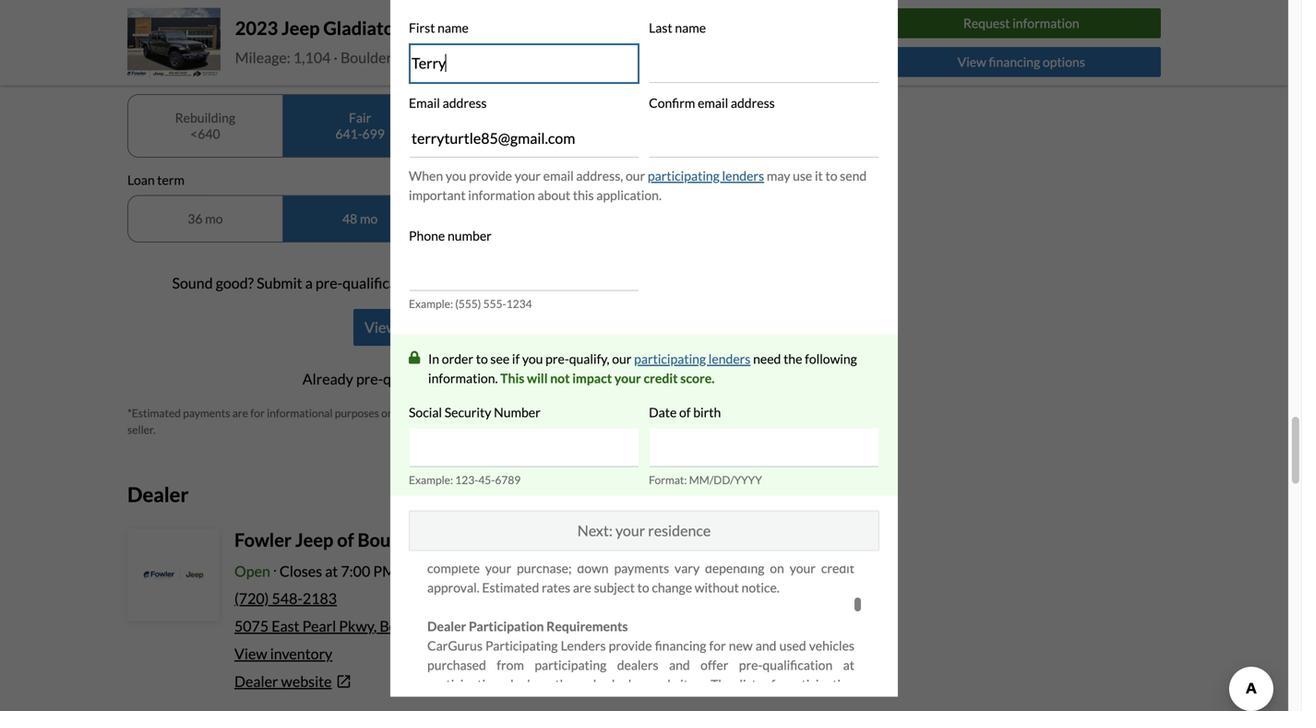 Task type: locate. For each thing, give the bounding box(es) containing it.
subject inside 'apr is the annual percentage rate. advertised rates depend on the individual's credit and key financing characteristics, including but not limited to the amount financed, term, loan-to-value (ltv) ratio, down payment amount, and vehicle characteristics. cash down may be required in order to complete your purchase; down payments vary depending on your credit approval. estimated rates are subject to change without notice.'
[[594, 580, 635, 596]]

1 vertical spatial email
[[543, 168, 574, 184]]

1 vertical spatial products,
[[534, 387, 587, 402]]

offer inside when you visit a participating dealer, show them your offer summary for the vehicle you would like to finance. the participating dealer will access your pre-qualified terms and preferences, including vehicle information. (sharing is not a mandatory step.) then you will fill out a credit application and provide any information needed for review to complete your financing. a credit application at the dealer will result in one or more inquiries posted to your credit file. after negotiating purchase terms and receiving dealer credit approval, you will sign a contract with the dealer reflecting both your purchase and financing terms. your purchase will result in a retail installment contract with the dealer as the original creditor.
[[731, 57, 759, 73]]

view financing options button up the in
[[354, 309, 522, 346]]

may
[[767, 168, 791, 184], [633, 290, 657, 305], [555, 348, 578, 363], [699, 542, 722, 557], [777, 697, 800, 712]]

(555)
[[455, 297, 481, 311]]

receiving
[[728, 173, 780, 189]]

2 mo from the left
[[360, 211, 378, 227]]

dealer inside dealer participation requirements cargurus participating lenders provide financing for new and used vehicles purchased from participating dealers and offer pre-qualification at participating dealers through dealer websites. the list of participating dealers is subject to change. cargurus participating lenders may not of
[[427, 619, 466, 635]]

mo right 48
[[360, 211, 378, 227]]

financing inside when you visit a participating dealer, show them your offer summary for the vehicle you would like to finance. the participating dealer will access your pre-qualified terms and preferences, including vehicle information. (sharing is not a mandatory step.) then you will fill out a credit application and provide any information needed for review to complete your financing. a credit application at the dealer will result in one or more inquiries posted to your credit file. after negotiating purchase terms and receiving dealer credit approval, you will sign a contract with the dealer reflecting both your purchase and financing terms. your purchase will result in a retail installment contract with the dealer as the original creditor.
[[518, 212, 569, 228]]

1 horizontal spatial application
[[766, 115, 828, 131]]

be up depending
[[725, 542, 739, 557]]

and up step.)
[[539, 96, 560, 111]]

vehicle inside 'apr is the annual percentage rate. advertised rates depend on the individual's credit and key financing characteristics, including but not limited to the amount financed, term, loan-to-value (ltv) ratio, down payment amount, and vehicle characteristics. cash down may be required in order to complete your purchase; down payments vary depending on your credit approval. estimated rates are subject to change without notice.'
[[501, 542, 541, 557]]

pre- right submit
[[316, 274, 343, 292]]

your inside when you visit a participating dealer, show them your offer summary for the vehicle you would like to finance. the participating dealer will access your pre-qualified terms and preferences, including vehicle information. (sharing is not a mandatory step.) then you will fill out a credit application and provide any information needed for review to complete your financing. a credit application at the dealer will result in one or more inquiries posted to your credit file. after negotiating purchase terms and receiving dealer credit approval, you will sign a contract with the dealer reflecting both your purchase and financing terms. your purchase will result in a retail installment contract with the dealer as the original creditor.
[[623, 212, 650, 228]]

financing up websites.
[[655, 639, 707, 654]]

1 vertical spatial our
[[612, 351, 632, 367]]

mm/dd/yyyy
[[689, 474, 762, 487]]

1 vertical spatial characteristics,
[[630, 503, 715, 519]]

555-
[[483, 297, 507, 311]]

0 horizontal spatial view financing options button
[[354, 309, 522, 346]]

dealer up confirm email address
[[724, 76, 760, 92]]

0 vertical spatial payments
[[183, 407, 230, 420]]

0 vertical spatial characteristics,
[[427, 309, 513, 325]]

dealer inside dealer participation requirements cargurus participating lenders provide financing for new and used vehicles purchased from participating dealers and offer pre-qualification at participating dealers through dealer websites. the list of participating dealers is subject to change. cargurus participating lenders may not of
[[608, 677, 644, 693]]

sales
[[689, 348, 717, 363]]

with down sign
[[543, 231, 569, 247]]

and inside your maximum amount financed may be based on income, key credit characteristics, the vehicle you are purchasing, the details of the financing deal, and/or the specific dealership from which you purchase the vehicle. the amount financed may include the vehicle sales price, tax, title, licensing fees, dealer fees, and any optional products, like service contracts, gap, and/or protection products, that you choose to purchase from the dealer. see "additional disclosures for participating lenders" section below for additional restrictions.
[[532, 367, 553, 383]]

1 horizontal spatial characteristics,
[[630, 503, 715, 519]]

0 vertical spatial co
[[397, 48, 419, 66]]

and down the "more"
[[705, 173, 726, 189]]

contract
[[582, 193, 629, 208], [493, 231, 541, 247]]

financing inside *estimated payments are for informational purposes only, and do not represent a financing offer or guarantee of credit from the seller.
[[517, 407, 561, 420]]

0 horizontal spatial contract
[[493, 231, 541, 247]]

payments inside *estimated payments are for informational purposes only, and do not represent a financing offer or guarantee of credit from the seller.
[[183, 407, 230, 420]]

then
[[583, 115, 612, 131]]

title,
[[777, 348, 803, 363]]

0 horizontal spatial your
[[427, 290, 454, 305]]

email address
[[409, 95, 487, 111]]

your
[[623, 212, 650, 228], [427, 290, 454, 305]]

financing
[[989, 54, 1041, 70], [518, 212, 569, 228], [803, 309, 855, 325], [400, 319, 459, 337], [517, 407, 561, 420], [576, 503, 627, 519], [655, 639, 707, 654]]

down down 'but' on the right of the page
[[768, 522, 800, 538]]

sound good? submit a pre-qualification request now to get your personalized rates.
[[172, 274, 703, 292]]

Last name text field
[[650, 44, 879, 83]]

or inside *estimated payments are for informational purposes only, and do not represent a financing offer or guarantee of credit from the seller.
[[589, 407, 600, 420]]

1 address from the left
[[443, 95, 487, 111]]

1 horizontal spatial name
[[675, 20, 706, 36]]

important
[[409, 188, 466, 203]]

are
[[609, 309, 627, 325], [232, 407, 248, 420], [573, 580, 592, 596]]

terms down one
[[669, 173, 702, 189]]

section
[[751, 406, 792, 422]]

0 vertical spatial participating lenders link
[[648, 166, 764, 186]]

0 horizontal spatial view
[[234, 645, 267, 663]]

1 vertical spatial lenders
[[709, 351, 751, 367]]

0 horizontal spatial at
[[325, 563, 338, 581]]

on inside your maximum amount financed may be based on income, key credit characteristics, the vehicle you are purchasing, the details of the financing deal, and/or the specific dealership from which you purchase the vehicle. the amount financed may include the vehicle sales price, tax, title, licensing fees, dealer fees, and any optional products, like service contracts, gap, and/or protection products, that you choose to purchase from the dealer. see "additional disclosures for participating lenders" section below for additional restrictions.
[[724, 290, 738, 305]]

options down "request information" button
[[1043, 54, 1086, 70]]

order right the in
[[442, 351, 474, 367]]

0 vertical spatial provide
[[427, 135, 471, 150]]

any inside your maximum amount financed may be based on income, key credit characteristics, the vehicle you are purchasing, the details of the financing deal, and/or the specific dealership from which you purchase the vehicle. the amount financed may include the vehicle sales price, tax, title, licensing fees, dealer fees, and any optional products, like service contracts, gap, and/or protection products, that you choose to purchase from the dealer. see "additional disclosures for participating lenders" section below for additional restrictions.
[[559, 367, 579, 383]]

financing down sign
[[518, 212, 569, 228]]

key right income,
[[795, 290, 815, 305]]

pre-
[[427, 96, 451, 111], [316, 274, 343, 292], [546, 351, 569, 367], [356, 370, 383, 388], [739, 658, 763, 674]]

value
[[662, 522, 692, 538]]

offer.
[[539, 370, 573, 388]]

required
[[742, 542, 791, 557]]

0 vertical spatial email
[[698, 95, 729, 111]]

a inside *estimated payments are for informational purposes only, and do not represent a financing offer or guarantee of credit from the seller.
[[509, 407, 514, 420]]

1 vertical spatial complete
[[427, 561, 480, 577]]

0 horizontal spatial co
[[397, 48, 419, 66]]

fowler jeep of boulder link
[[234, 529, 424, 552]]

key up financed,
[[553, 503, 573, 519]]

financing inside dealer participation requirements cargurus participating lenders provide financing for new and used vehicles purchased from participating dealers and offer pre-qualification at participating dealers through dealer websites. the list of participating dealers is subject to change. cargurus participating lenders may not of
[[655, 639, 707, 654]]

from inside dealer participation requirements cargurus participating lenders provide financing for new and used vehicles purchased from participating dealers and offer pre-qualification at participating dealers through dealer websites. the list of participating dealers is subject to change. cargurus participating lenders may not of
[[497, 658, 524, 674]]

when up the 'important'
[[409, 168, 443, 184]]

information. inside need the following information.
[[428, 371, 498, 386]]

1 vertical spatial example:
[[409, 474, 453, 487]]

example: 123-45-6789
[[409, 474, 521, 487]]

need the following information.
[[428, 351, 857, 386]]

dealers up 'change.'
[[507, 677, 548, 693]]

the down "dealer,"
[[623, 76, 644, 92]]

personalized
[[582, 274, 664, 292]]

amount inside 'apr is the annual percentage rate. advertised rates depend on the individual's credit and key financing characteristics, including but not limited to the amount financed, term, loan-to-value (ltv) ratio, down payment amount, and vehicle characteristics. cash down may be required in order to complete your purchase; down payments vary depending on your credit approval. estimated rates are subject to change without notice.'
[[469, 522, 515, 538]]

key
[[795, 290, 815, 305], [553, 503, 573, 519]]

2 vertical spatial dealers
[[427, 697, 469, 712]]

1 horizontal spatial mo
[[360, 211, 378, 227]]

pm
[[373, 563, 396, 581]]

0 horizontal spatial dealer
[[127, 483, 189, 507]]

1 horizontal spatial payments
[[614, 561, 669, 577]]

terms
[[503, 96, 536, 111], [669, 173, 702, 189]]

is inside when you visit a participating dealer, show them your offer summary for the vehicle you would like to finance. the participating dealer will access your pre-qualified terms and preferences, including vehicle information. (sharing is not a mandatory step.) then you will fill out a credit application and provide any information needed for review to complete your financing. a credit application at the dealer will result in one or more inquiries posted to your credit file. after negotiating purchase terms and receiving dealer credit approval, you will sign a contract with the dealer reflecting both your purchase and financing terms. your purchase will result in a retail installment contract with the dealer as the original creditor.
[[427, 115, 436, 131]]

rebuilding
[[175, 110, 236, 125]]

lenders up service
[[709, 351, 751, 367]]

with
[[636, 193, 661, 208], [543, 231, 569, 247]]

may down (ltv)
[[699, 542, 722, 557]]

to-
[[645, 522, 662, 538]]

payments right *estimated
[[183, 407, 230, 420]]

advertised
[[659, 483, 721, 499]]

not
[[442, 115, 461, 131], [550, 371, 570, 386], [441, 407, 457, 420], [794, 503, 813, 519], [804, 697, 823, 712]]

any inside when you visit a participating dealer, show them your offer summary for the vehicle you would like to finance. the participating dealer will access your pre-qualified terms and preferences, including vehicle information. (sharing is not a mandatory step.) then you will fill out a credit application and provide any information needed for review to complete your financing. a credit application at the dealer will result in one or more inquiries posted to your credit file. after negotiating purchase terms and receiving dealer credit approval, you will sign a contract with the dealer reflecting both your purchase and financing terms. your purchase will result in a retail installment contract with the dealer as the original creditor.
[[475, 135, 495, 150]]

2 example: from the top
[[409, 474, 453, 487]]

0 vertical spatial in
[[663, 154, 674, 170]]

the right as
[[645, 231, 664, 247]]

jeep for fowler
[[295, 529, 334, 552]]

0 vertical spatial any
[[475, 135, 495, 150]]

lenders down list
[[728, 697, 773, 712]]

1 horizontal spatial key
[[795, 290, 815, 305]]

First name text field
[[410, 44, 639, 83]]

view financing options
[[958, 54, 1086, 70], [365, 319, 511, 337]]

you
[[464, 57, 485, 73], [471, 76, 492, 92], [618, 115, 639, 131], [446, 168, 467, 184], [486, 193, 507, 208], [584, 309, 605, 325], [706, 328, 727, 344], [522, 351, 543, 367], [619, 387, 640, 402]]

your inside your maximum amount financed may be based on income, key credit characteristics, the vehicle you are purchasing, the details of the financing deal, and/or the specific dealership from which you purchase the vehicle. the amount financed may include the vehicle sales price, tax, title, licensing fees, dealer fees, and any optional products, like service contracts, gap, and/or protection products, that you choose to purchase from the dealer. see "additional disclosures for participating lenders" section below for additional restrictions.
[[427, 290, 454, 305]]

provide inside dealer participation requirements cargurus participating lenders provide financing for new and used vehicles purchased from participating dealers and offer pre-qualification at participating dealers through dealer websites. the list of participating dealers is subject to change. cargurus participating lenders may not of
[[609, 639, 652, 654]]

loan
[[127, 172, 155, 188]]

boulder, right ,
[[380, 618, 434, 636]]

2 vertical spatial on
[[770, 561, 785, 577]]

the inside when you visit a participating dealer, show them your offer summary for the vehicle you would like to finance. the participating dealer will access your pre-qualified terms and preferences, including vehicle information. (sharing is not a mandatory step.) then you will fill out a credit application and provide any information needed for review to complete your financing. a credit application at the dealer will result in one or more inquiries posted to your credit file. after negotiating purchase terms and receiving dealer credit approval, you will sign a contract with the dealer reflecting both your purchase and financing terms. your purchase will result in a retail installment contract with the dealer as the original creditor.
[[623, 76, 644, 92]]

when inside when you visit a participating dealer, show them your offer summary for the vehicle you would like to finance. the participating dealer will access your pre-qualified terms and preferences, including vehicle information. (sharing is not a mandatory step.) then you will fill out a credit application and provide any information needed for review to complete your financing. a credit application at the dealer will result in one or more inquiries posted to your credit file. after negotiating purchase terms and receiving dealer credit approval, you will sign a contract with the dealer reflecting both your purchase and financing terms. your purchase will result in a retail installment contract with the dealer as the original creditor.
[[427, 57, 462, 73]]

payments inside 'apr is the annual percentage rate. advertised rates depend on the individual's credit and key financing characteristics, including but not limited to the amount financed, term, loan-to-value (ltv) ratio, down payment amount, and vehicle characteristics. cash down may be required in order to complete your purchase; down payments vary depending on your credit approval. estimated rates are subject to change without notice.'
[[614, 561, 669, 577]]

0 horizontal spatial or
[[589, 407, 600, 420]]

dealer for dealer participation requirements cargurus participating lenders provide financing for new and used vehicles purchased from participating dealers and offer pre-qualification at participating dealers through dealer websites. the list of participating dealers is subject to change. cargurus participating lenders may not of
[[427, 619, 466, 635]]

Confirm email address email field
[[650, 119, 879, 158]]

1 horizontal spatial view financing options button
[[882, 47, 1161, 77]]

1 vertical spatial options
[[462, 319, 511, 337]]

0 horizontal spatial qualification
[[343, 274, 423, 292]]

information inside may use it to send important information about this application.
[[468, 188, 535, 203]]

cargurus down 'through'
[[593, 697, 648, 712]]

1 vertical spatial like
[[695, 367, 715, 383]]

score.
[[681, 371, 715, 386]]

contract up terms.
[[582, 193, 629, 208]]

pre- up offer.
[[546, 351, 569, 367]]

1 horizontal spatial or
[[701, 154, 713, 170]]

0 horizontal spatial any
[[475, 135, 495, 150]]

amount up 'retrieve'
[[452, 348, 498, 363]]

may up offer.
[[555, 348, 578, 363]]

access
[[788, 76, 825, 92]]

jeep inside 2023 jeep gladiator mileage: 1,104 · boulder, co (28 mi away)
[[282, 17, 320, 39]]

jeep up 1,104
[[282, 17, 320, 39]]

1 horizontal spatial result
[[748, 212, 781, 228]]

of
[[765, 309, 776, 325], [679, 405, 691, 420], [653, 407, 663, 420], [337, 529, 354, 552], [764, 677, 776, 693]]

1 vertical spatial dealer
[[427, 619, 466, 635]]

provide left "after"
[[469, 168, 512, 184]]

confirm
[[649, 95, 695, 111]]

credit inside *estimated payments are for informational purposes only, and do not represent a financing offer or guarantee of credit from the seller.
[[665, 407, 694, 420]]

birth
[[693, 405, 721, 420]]

48
[[342, 211, 357, 227]]

like inside your maximum amount financed may be based on income, key credit characteristics, the vehicle you are purchasing, the details of the financing deal, and/or the specific dealership from which you purchase the vehicle. the amount financed may include the vehicle sales price, tax, title, licensing fees, dealer fees, and any optional products, like service contracts, gap, and/or protection products, that you choose to purchase from the dealer. see "additional disclosures for participating lenders" section below for additional restrictions.
[[695, 367, 715, 383]]

fees, down if
[[500, 367, 527, 383]]

dealer down approval.
[[427, 619, 466, 635]]

credit down choose
[[665, 407, 694, 420]]

view financing options for bottom view financing options button
[[365, 319, 511, 337]]

2 address from the left
[[731, 95, 775, 111]]

financed
[[575, 290, 627, 305], [500, 348, 552, 363]]

view down the 5075
[[234, 645, 267, 663]]

at inside when you visit a participating dealer, show them your offer summary for the vehicle you would like to finance. the participating dealer will access your pre-qualified terms and preferences, including vehicle information. (sharing is not a mandatory step.) then you will fill out a credit application and provide any information needed for review to complete your financing. a credit application at the dealer will result in one or more inquiries posted to your credit file. after negotiating purchase terms and receiving dealer credit approval, you will sign a contract with the dealer reflecting both your purchase and financing terms. your purchase will result in a retail installment contract with the dealer as the original creditor.
[[529, 154, 541, 170]]

0 horizontal spatial are
[[232, 407, 248, 420]]

payments down cash
[[614, 561, 669, 577]]

participating down which
[[634, 351, 706, 367]]

characteristics.
[[544, 542, 629, 557]]

format: mm/dd/yyyy
[[649, 474, 762, 487]]

financing inside your maximum amount financed may be based on income, key credit characteristics, the vehicle you are purchasing, the details of the financing deal, and/or the specific dealership from which you purchase the vehicle. the amount financed may include the vehicle sales price, tax, title, licensing fees, dealer fees, and any optional products, like service contracts, gap, and/or protection products, that you choose to purchase from the dealer. see "additional disclosures for participating lenders" section below for additional restrictions.
[[803, 309, 855, 325]]

for inside dealer participation requirements cargurus participating lenders provide financing for new and used vehicles purchased from participating dealers and offer pre-qualification at participating dealers through dealer websites. the list of participating dealers is subject to change. cargurus participating lenders may not of
[[709, 639, 726, 654]]

credit score
[[127, 71, 197, 86]]

the inside *estimated payments are for informational purposes only, and do not represent a financing offer or guarantee of credit from the seller.
[[721, 407, 737, 420]]

details
[[723, 309, 761, 325]]

participating inside your maximum amount financed may be based on income, key credit characteristics, the vehicle you are purchasing, the details of the financing deal, and/or the specific dealership from which you purchase the vehicle. the amount financed may include the vehicle sales price, tax, title, licensing fees, dealer fees, and any optional products, like service contracts, gap, and/or protection products, that you choose to purchase from the dealer. see "additional disclosures for participating lenders" section below for additional restrictions.
[[617, 406, 689, 422]]

2 name from the left
[[675, 20, 706, 36]]

name up mi
[[438, 20, 469, 36]]

0 vertical spatial are
[[609, 309, 627, 325]]

may down used
[[777, 697, 800, 712]]

0 horizontal spatial application
[[464, 154, 526, 170]]

*estimated payments are for informational purposes only, and do not represent a financing offer or guarantee of credit from the seller.
[[127, 407, 737, 437]]

below
[[798, 406, 832, 422]]

1 vertical spatial view
[[365, 319, 398, 337]]

1 vertical spatial dealers
[[507, 677, 548, 693]]

dealer for dealer website
[[234, 673, 278, 691]]

the left list
[[711, 677, 733, 693]]

2 vertical spatial is
[[473, 697, 482, 712]]

are left informational
[[232, 407, 248, 420]]

is inside 'apr is the annual percentage rate. advertised rates depend on the individual's credit and key financing characteristics, including but not limited to the amount financed, term, loan-to-value (ltv) ratio, down payment amount, and vehicle characteristics. cash down may be required in order to complete your purchase; down payments vary depending on your credit approval. estimated rates are subject to change without notice.'
[[460, 483, 469, 499]]

maximum
[[461, 290, 516, 305]]

not inside when you visit a participating dealer, show them your offer summary for the vehicle you would like to finance. the participating dealer will access your pre-qualified terms and preferences, including vehicle information. (sharing is not a mandatory step.) then you will fill out a credit application and provide any information needed for review to complete your financing. a credit application at the dealer will result in one or more inquiries posted to your credit file. after negotiating purchase terms and receiving dealer credit approval, you will sign a contract with the dealer reflecting both your purchase and financing terms. your purchase will result in a retail installment contract with the dealer as the original creditor.
[[442, 115, 461, 131]]

1 name from the left
[[438, 20, 469, 36]]

,
[[374, 618, 377, 636]]

1 vertical spatial result
[[748, 212, 781, 228]]

credit down posted
[[821, 173, 855, 189]]

including inside when you visit a participating dealer, show them your offer summary for the vehicle you would like to finance. the participating dealer will access your pre-qualified terms and preferences, including vehicle information. (sharing is not a mandatory step.) then you will fill out a credit application and provide any information needed for review to complete your financing. a credit application at the dealer will result in one or more inquiries posted to your credit file. after negotiating purchase terms and receiving dealer credit approval, you will sign a contract with the dealer reflecting both your purchase and financing terms. your purchase will result in a retail installment contract with the dealer as the original creditor.
[[637, 96, 689, 111]]

1 horizontal spatial address
[[731, 95, 775, 111]]

mo right '36'
[[205, 211, 223, 227]]

and
[[539, 96, 560, 111], [834, 115, 855, 131], [705, 173, 726, 189], [488, 212, 509, 228], [532, 367, 553, 383], [406, 407, 424, 420], [530, 503, 551, 519], [477, 542, 498, 557], [756, 639, 777, 654], [669, 658, 690, 674]]

name right last
[[675, 20, 706, 36]]

open
[[234, 563, 270, 581]]

0 vertical spatial view
[[958, 54, 987, 70]]

complete inside 'apr is the annual percentage rate. advertised rates depend on the individual's credit and key financing characteristics, including but not limited to the amount financed, term, loan-to-value (ltv) ratio, down payment amount, and vehicle characteristics. cash down may be required in order to complete your purchase; down payments vary depending on your credit approval. estimated rates are subject to change without notice.'
[[427, 561, 480, 577]]

participating lenders link
[[648, 166, 764, 186], [634, 349, 751, 369]]

view inventory link
[[234, 645, 333, 663]]

1 vertical spatial when
[[409, 168, 443, 184]]

may inside dealer participation requirements cargurus participating lenders provide financing for new and used vehicles purchased from participating dealers and offer pre-qualification at participating dealers through dealer websites. the list of participating dealers is subject to change. cargurus participating lenders may not of
[[777, 697, 800, 712]]

down
[[768, 522, 800, 538], [664, 542, 695, 557], [577, 561, 609, 577]]

1 vertical spatial in
[[790, 212, 800, 228]]

jeep for 2023
[[282, 17, 320, 39]]

financed up dealership
[[575, 290, 627, 305]]

1 horizontal spatial products,
[[636, 367, 690, 383]]

on up details
[[724, 290, 738, 305]]

dealers up websites.
[[617, 658, 659, 674]]

1 vertical spatial information.
[[428, 371, 498, 386]]

to down score.
[[689, 387, 701, 402]]

1234
[[507, 297, 532, 311]]

1 vertical spatial terms
[[669, 173, 702, 189]]

complete
[[699, 135, 752, 150], [427, 561, 480, 577]]

boulder, down gladiator at the left of the page
[[341, 48, 394, 66]]

information down mandatory
[[500, 135, 567, 150]]

1 vertical spatial application
[[464, 154, 526, 170]]

dealer up negotiating
[[566, 154, 601, 170]]

information right 'request'
[[1013, 15, 1080, 31]]

view financing options for the top view financing options button
[[958, 54, 1086, 70]]

1 mo from the left
[[205, 211, 223, 227]]

0 vertical spatial at
[[529, 154, 541, 170]]

the up if
[[501, 328, 520, 344]]

2 horizontal spatial view
[[958, 54, 987, 70]]

1 vertical spatial lenders
[[728, 697, 773, 712]]

0 vertical spatial and/or
[[459, 328, 496, 344]]

new
[[729, 639, 753, 654]]

characteristics, inside your maximum amount financed may be based on income, key credit characteristics, the vehicle you are purchasing, the details of the financing deal, and/or the specific dealership from which you purchase the vehicle. the amount financed may include the vehicle sales price, tax, title, licensing fees, dealer fees, and any optional products, like service contracts, gap, and/or protection products, that you choose to purchase from the dealer. see "additional disclosures for participating lenders" section below for additional restrictions.
[[427, 309, 513, 325]]

from inside *estimated payments are for informational purposes only, and do not represent a financing offer or guarantee of credit from the seller.
[[696, 407, 719, 420]]

0 horizontal spatial key
[[553, 503, 573, 519]]

1 horizontal spatial view
[[365, 319, 398, 337]]

dealers down purchased
[[427, 697, 469, 712]]

order inside 'apr is the annual percentage rate. advertised rates depend on the individual's credit and key financing characteristics, including but not limited to the amount financed, term, loan-to-value (ltv) ratio, down payment amount, and vehicle characteristics. cash down may be required in order to complete your purchase; down payments vary depending on your credit approval. estimated rates are subject to change without notice.'
[[808, 542, 840, 557]]

from up section
[[762, 387, 789, 402]]

2 vertical spatial amount
[[469, 522, 515, 538]]

posted
[[801, 154, 840, 170]]

of inside *estimated payments are for informational purposes only, and do not represent a financing offer or guarantee of credit from the seller.
[[653, 407, 663, 420]]

the inside dealer participation requirements cargurus participating lenders provide financing for new and used vehicles purchased from participating dealers and offer pre-qualification at participating dealers through dealer websites. the list of participating dealers is subject to change. cargurus participating lenders may not of
[[711, 677, 733, 693]]

1 example: from the top
[[409, 297, 453, 311]]

provide inside when you visit a participating dealer, show them your offer summary for the vehicle you would like to finance. the participating dealer will access your pre-qualified terms and preferences, including vehicle information. (sharing is not a mandatory step.) then you will fill out a credit application and provide any information needed for review to complete your financing. a credit application at the dealer will result in one or more inquiries posted to your credit file. after negotiating purchase terms and receiving dealer credit approval, you will sign a contract with the dealer reflecting both your purchase and financing terms. your purchase will result in a retail installment contract with the dealer as the original creditor.
[[427, 135, 471, 150]]

you up guarantee
[[619, 387, 640, 402]]

not inside dealer participation requirements cargurus participating lenders provide financing for new and used vehicles purchased from participating dealers and offer pre-qualification at participating dealers through dealer websites. the list of participating dealers is subject to change. cargurus participating lenders may not of
[[804, 697, 823, 712]]

on up limited
[[814, 483, 829, 499]]

2 fees, from the left
[[500, 367, 527, 383]]

1 horizontal spatial view financing options
[[958, 54, 1086, 70]]

1 horizontal spatial terms
[[669, 173, 702, 189]]

send
[[840, 168, 867, 184]]

information.
[[735, 96, 805, 111], [428, 371, 498, 386]]

email up out at top right
[[698, 95, 729, 111]]

seller.
[[127, 423, 156, 437]]

from down score.
[[696, 407, 719, 420]]

at left '7:00'
[[325, 563, 338, 581]]

subject inside dealer participation requirements cargurus participating lenders provide financing for new and used vehicles purchased from participating dealers and offer pre-qualification at participating dealers through dealer websites. the list of participating dealers is subject to change. cargurus participating lenders may not of
[[485, 697, 526, 712]]

at up "after"
[[529, 154, 541, 170]]

social
[[409, 405, 442, 420]]

2 horizontal spatial down
[[768, 522, 800, 538]]

1 vertical spatial are
[[232, 407, 248, 420]]

2 horizontal spatial at
[[843, 658, 855, 674]]

not right do
[[441, 407, 457, 420]]

of down choose
[[653, 407, 663, 420]]

at inside dealer participation requirements cargurus participating lenders provide financing for new and used vehicles purchased from participating dealers and offer pre-qualification at participating dealers through dealer websites. the list of participating dealers is subject to change. cargurus participating lenders may not of
[[843, 658, 855, 674]]

the down deal,
[[427, 348, 449, 363]]

1 horizontal spatial at
[[529, 154, 541, 170]]

Social Security Number password field
[[410, 429, 639, 468]]

financing.
[[787, 135, 841, 150]]

address right email
[[443, 95, 487, 111]]

to inside may use it to send important information about this application.
[[826, 168, 838, 184]]

payment
[[805, 522, 855, 538]]

mo for 48 mo
[[360, 211, 378, 227]]

1 vertical spatial key
[[553, 503, 573, 519]]

request
[[964, 15, 1010, 31]]

0 horizontal spatial mo
[[205, 211, 223, 227]]

amount
[[523, 290, 568, 305], [452, 348, 498, 363], [469, 522, 515, 538]]

request information button
[[882, 9, 1161, 39]]

financing up the vehicle.
[[803, 309, 855, 325]]

financing up the restrictions.
[[517, 407, 561, 420]]

1 vertical spatial is
[[460, 483, 469, 499]]

gap,
[[828, 367, 855, 383]]

apr
[[427, 483, 452, 499]]

co inside 2023 jeep gladiator mileage: 1,104 · boulder, co (28 mi away)
[[397, 48, 419, 66]]

1 horizontal spatial qualification
[[763, 658, 833, 674]]

to left 'change.'
[[530, 697, 542, 712]]

2 horizontal spatial dealer
[[427, 619, 466, 635]]

view left deal,
[[365, 319, 398, 337]]

qualification down used
[[763, 658, 833, 674]]

social security number
[[409, 405, 541, 420]]

0 horizontal spatial subject
[[485, 697, 526, 712]]

when
[[427, 57, 462, 73], [409, 168, 443, 184]]

or down that
[[589, 407, 600, 420]]

your up as
[[623, 212, 650, 228]]

1 vertical spatial at
[[325, 563, 338, 581]]

a down the both
[[809, 212, 816, 228]]

address up confirm email address email field
[[731, 95, 775, 111]]

0 vertical spatial be
[[663, 290, 677, 305]]

is down email
[[427, 115, 436, 131]]

0 vertical spatial financed
[[575, 290, 627, 305]]

0 horizontal spatial rates
[[542, 580, 571, 596]]

subject
[[594, 580, 635, 596], [485, 697, 526, 712]]

terms down would
[[503, 96, 536, 111]]

email
[[698, 95, 729, 111], [543, 168, 574, 184]]

mileage:
[[235, 48, 291, 66]]

at down vehicles
[[843, 658, 855, 674]]

0 vertical spatial key
[[795, 290, 815, 305]]

not down vehicles
[[804, 697, 823, 712]]

provide down 'email address'
[[427, 135, 471, 150]]

48 mo
[[342, 211, 378, 227]]

2 horizontal spatial on
[[814, 483, 829, 499]]

1 horizontal spatial fees,
[[500, 367, 527, 383]]

80301
[[461, 618, 504, 636]]

depend
[[764, 483, 807, 499]]

fowler jeep of boulder image
[[129, 531, 218, 620]]

your inside button
[[616, 522, 645, 540]]

dealer website link
[[234, 671, 748, 693]]

1 horizontal spatial information.
[[735, 96, 805, 111]]

participating lenders link for when you provide your email address, our
[[648, 166, 764, 186]]

·
[[334, 48, 338, 66]]

Date of birth password field
[[650, 429, 879, 468]]

will down summary
[[764, 76, 784, 92]]

to right it
[[826, 168, 838, 184]]

first name
[[409, 20, 469, 36]]

information inside button
[[1013, 15, 1080, 31]]

information. inside when you visit a participating dealer, show them your offer summary for the vehicle you would like to finance. the participating dealer will access your pre-qualified terms and preferences, including vehicle information. (sharing is not a mandatory step.) then you will fill out a credit application and provide any information needed for review to complete your financing. a credit application at the dealer will result in one or more inquiries posted to your credit file. after negotiating purchase terms and receiving dealer credit approval, you will sign a contract with the dealer reflecting both your purchase and financing terms. your purchase will result in a retail installment contract with the dealer as the original creditor.
[[735, 96, 805, 111]]

and/or
[[459, 328, 496, 344], [427, 387, 465, 402]]

for left new
[[709, 639, 726, 654]]

not right 'but' on the right of the page
[[794, 503, 813, 519]]

1 horizontal spatial the
[[623, 76, 644, 92]]

the
[[623, 76, 644, 92], [427, 348, 449, 363], [711, 677, 733, 693]]

1 vertical spatial financed
[[500, 348, 552, 363]]

for inside *estimated payments are for informational purposes only, and do not represent a financing offer or guarantee of credit from the seller.
[[250, 407, 265, 420]]

would
[[496, 76, 531, 92]]

view for bottom view financing options button
[[365, 319, 398, 337]]

2 horizontal spatial are
[[609, 309, 627, 325]]

your
[[703, 57, 729, 73], [829, 76, 855, 92], [757, 135, 783, 150], [515, 168, 541, 184], [427, 173, 453, 189], [829, 193, 855, 208], [549, 274, 579, 292], [506, 370, 536, 388], [615, 371, 641, 386], [616, 522, 645, 540], [486, 561, 512, 577], [790, 561, 816, 577]]

are inside 'apr is the annual percentage rate. advertised rates depend on the individual's credit and key financing characteristics, including but not limited to the amount financed, term, loan-to-value (ltv) ratio, down payment amount, and vehicle characteristics. cash down may be required in order to complete your purchase; down payments vary depending on your credit approval. estimated rates are subject to change without notice.'
[[573, 580, 592, 596]]

individual's
[[427, 503, 491, 519]]

it
[[815, 168, 823, 184]]



Task type: describe. For each thing, give the bounding box(es) containing it.
fowler
[[234, 529, 292, 552]]

and right amount,
[[477, 542, 498, 557]]

request information
[[964, 15, 1080, 31]]

to up one
[[683, 135, 695, 150]]

1 vertical spatial boulder,
[[380, 618, 434, 636]]

Email address email field
[[410, 119, 639, 158]]

the inside need the following information.
[[784, 351, 803, 367]]

away)
[[465, 48, 503, 66]]

purchase up tax,
[[732, 328, 784, 344]]

1 fees, from the left
[[427, 367, 454, 383]]

not inside *estimated payments are for informational purposes only, and do not represent a financing offer or guarantee of credit from the seller.
[[441, 407, 457, 420]]

your maximum amount financed may be based on income, key credit characteristics, the vehicle you are purchasing, the details of the financing deal, and/or the specific dealership from which you purchase the vehicle. the amount financed may include the vehicle sales price, tax, title, licensing fees, dealer fees, and any optional products, like service contracts, gap, and/or protection products, that you choose to purchase from the dealer. see "additional disclosures for participating lenders" section below for additional restrictions.
[[427, 290, 855, 441]]

information inside when you visit a participating dealer, show them your offer summary for the vehicle you would like to finance. the participating dealer will access your pre-qualified terms and preferences, including vehicle information. (sharing is not a mandatory step.) then you will fill out a credit application and provide any information needed for review to complete your financing. a credit application at the dealer will result in one or more inquiries posted to your credit file. after negotiating purchase terms and receiving dealer credit approval, you will sign a contract with the dealer reflecting both your purchase and financing terms. your purchase will result in a retail installment contract with the dealer as the original creditor.
[[500, 135, 567, 150]]

phone number
[[409, 228, 492, 244]]

2 vertical spatial participating
[[652, 697, 724, 712]]

boulder
[[358, 529, 424, 552]]

tax,
[[754, 348, 774, 363]]

pre- inside dealer participation requirements cargurus participating lenders provide financing for new and used vehicles purchased from participating dealers and offer pre-qualification at participating dealers through dealer websites. the list of participating dealers is subject to change. cargurus participating lenders may not of
[[739, 658, 763, 674]]

1 vertical spatial and/or
[[427, 387, 465, 402]]

qualification inside dealer participation requirements cargurus participating lenders provide financing for new and used vehicles purchased from participating dealers and offer pre-qualification at participating dealers through dealer websites. the list of participating dealers is subject to change. cargurus participating lenders may not of
[[763, 658, 833, 674]]

a right out at top right
[[714, 115, 721, 131]]

great deal
[[693, 29, 792, 49]]

open closes at 7:00 pm (720) 548-2183
[[234, 563, 396, 608]]

are inside *estimated payments are for informational purposes only, and do not represent a financing offer or guarantee of credit from the seller.
[[232, 407, 248, 420]]

the up the title,
[[789, 328, 807, 344]]

characteristics, inside 'apr is the annual percentage rate. advertised rates depend on the individual's credit and key financing characteristics, including but not limited to the amount financed, term, loan-to-value (ltv) ratio, down payment amount, and vehicle characteristics. cash down may be required in order to complete your purchase; down payments vary depending on your credit approval. estimated rates are subject to change without notice.'
[[630, 503, 715, 519]]

participating down vehicles
[[783, 677, 855, 693]]

vehicle up 'email address'
[[427, 76, 467, 92]]

score
[[166, 71, 197, 86]]

amount,
[[427, 542, 474, 557]]

to inside your maximum amount financed may be based on income, key credit characteristics, the vehicle you are purchasing, the details of the financing deal, and/or the specific dealership from which you purchase the vehicle. the amount financed may include the vehicle sales price, tax, title, licensing fees, dealer fees, and any optional products, like service contracts, gap, and/or protection products, that you choose to purchase from the dealer. see "additional disclosures for participating lenders" section below for additional restrictions.
[[689, 387, 701, 402]]

36 mo
[[188, 211, 223, 227]]

participating lenders link for in order to see if you pre-qualify, our
[[634, 349, 751, 369]]

2 vertical spatial view
[[234, 645, 267, 663]]

dealer,
[[598, 57, 636, 73]]

the down terms.
[[571, 231, 590, 247]]

and up financed,
[[530, 503, 551, 519]]

purchase up phone number
[[427, 212, 479, 228]]

key inside 'apr is the annual percentage rate. advertised rates depend on the individual's credit and key financing characteristics, including but not limited to the amount financed, term, loan-to-value (ltv) ratio, down payment amount, and vehicle characteristics. cash down may be required in order to complete your purchase; down payments vary depending on your credit approval. estimated rates are subject to change without notice.'
[[553, 503, 573, 519]]

to inside dealer participation requirements cargurus participating lenders provide financing for new and used vehicles purchased from participating dealers and offer pre-qualification at participating dealers through dealer websites. the list of participating dealers is subject to change. cargurus participating lenders may not of
[[530, 697, 542, 712]]

is inside dealer participation requirements cargurus participating lenders provide financing for new and used vehicles purchased from participating dealers and offer pre-qualification at participating dealers through dealer websites. the list of participating dealers is subject to change. cargurus participating lenders may not of
[[473, 697, 482, 712]]

123-
[[455, 474, 478, 487]]

mo for 36 mo
[[205, 211, 223, 227]]

0 vertical spatial contract
[[582, 193, 629, 208]]

dealer down the "more"
[[693, 193, 729, 208]]

a right visit
[[514, 57, 521, 73]]

you down file.
[[486, 193, 507, 208]]

last name
[[649, 20, 706, 36]]

a down the qualified
[[467, 115, 473, 131]]

qualified
[[451, 96, 500, 111]]

from down purchasing, on the top of the page
[[636, 328, 663, 344]]

in order to see if you pre-qualify, our participating lenders
[[428, 351, 751, 367]]

and up number
[[488, 212, 509, 228]]

to up amount,
[[427, 522, 439, 538]]

dealer down terms.
[[592, 231, 628, 247]]

name for first name
[[438, 20, 469, 36]]

example: for social
[[409, 474, 453, 487]]

purchase down service
[[706, 387, 757, 402]]

the up the specific
[[517, 309, 536, 325]]

dealership
[[572, 328, 631, 344]]

will right this
[[527, 371, 548, 386]]

good?
[[216, 274, 254, 292]]

the up (sharing
[[836, 57, 855, 73]]

vehicle down which
[[646, 348, 686, 363]]

to left finance.
[[559, 76, 571, 92]]

1 horizontal spatial financed
[[575, 290, 627, 305]]

0 horizontal spatial dealers
[[427, 697, 469, 712]]

of inside your maximum amount financed may be based on income, key credit characteristics, the vehicle you are purchasing, the details of the financing deal, and/or the specific dealership from which you purchase the vehicle. the amount financed may include the vehicle sales price, tax, title, licensing fees, dealer fees, and any optional products, like service contracts, gap, and/or protection products, that you choose to purchase from the dealer. see "additional disclosures for participating lenders" section below for additional restrictions.
[[765, 309, 776, 325]]

impact
[[573, 371, 612, 386]]

36
[[188, 211, 203, 227]]

you right then
[[618, 115, 639, 131]]

and inside *estimated payments are for informational purposes only, and do not represent a financing offer or guarantee of credit from the seller.
[[406, 407, 424, 420]]

great
[[693, 29, 746, 49]]

2023 jeep gladiator mileage: 1,104 · boulder, co (28 mi away)
[[235, 17, 503, 66]]

of inside dealer participation requirements cargurus participating lenders provide financing for new and used vehicles purchased from participating dealers and offer pre-qualification at participating dealers through dealer websites. the list of participating dealers is subject to change. cargurus participating lenders may not of
[[764, 677, 776, 693]]

pre- inside when you visit a participating dealer, show them your offer summary for the vehicle you would like to finance. the participating dealer will access your pre-qualified terms and preferences, including vehicle information. (sharing is not a mandatory step.) then you will fill out a credit application and provide any information needed for review to complete your financing. a credit application at the dealer will result in one or more inquiries posted to your credit file. after negotiating purchase terms and receiving dealer credit approval, you will sign a contract with the dealer reflecting both your purchase and financing terms. your purchase will result in a retail installment contract with the dealer as the original creditor.
[[427, 96, 451, 111]]

for up access
[[817, 57, 833, 73]]

or inside when you visit a participating dealer, show them your offer summary for the vehicle you would like to finance. the participating dealer will access your pre-qualified terms and preferences, including vehicle information. (sharing is not a mandatory step.) then you will fill out a credit application and provide any information needed for review to complete your financing. a credit application at the dealer will result in one or more inquiries posted to your credit file. after negotiating purchase terms and receiving dealer credit approval, you will sign a contract with the dealer reflecting both your purchase and financing terms. your purchase will result in a retail installment contract with the dealer as the original creditor.
[[701, 154, 713, 170]]

needed
[[572, 135, 614, 150]]

1 horizontal spatial dealers
[[507, 677, 548, 693]]

notice.
[[742, 580, 780, 596]]

1 vertical spatial down
[[664, 542, 695, 557]]

1 vertical spatial amount
[[452, 348, 498, 363]]

credit up the 'important'
[[427, 154, 461, 170]]

boulder, inside 2023 jeep gladiator mileage: 1,104 · boulder, co (28 mi away)
[[341, 48, 394, 66]]

complete inside when you visit a participating dealer, show them your offer summary for the vehicle you would like to finance. the participating dealer will access your pre-qualified terms and preferences, including vehicle information. (sharing is not a mandatory step.) then you will fill out a credit application and provide any information needed for review to complete your financing. a credit application at the dealer will result in one or more inquiries posted to your credit file. after negotiating purchase terms and receiving dealer credit approval, you will sign a contract with the dealer reflecting both your purchase and financing terms. your purchase will result in a retail installment contract with the dealer as the original creditor.
[[699, 135, 752, 150]]

qualify,
[[569, 351, 610, 367]]

you up approval,
[[446, 168, 467, 184]]

of left birth
[[679, 405, 691, 420]]

when for when you provide your email address, our participating lenders
[[409, 168, 443, 184]]

the down based
[[700, 309, 719, 325]]

financing down "request information" button
[[989, 54, 1041, 70]]

offer inside dealer participation requirements cargurus participating lenders provide financing for new and used vehicles purchased from participating dealers and offer pre-qualification at participating dealers through dealer websites. the list of participating dealers is subject to change. cargurus participating lenders may not of
[[701, 658, 729, 674]]

will up 'creditor.'
[[719, 212, 739, 228]]

any for include
[[559, 367, 579, 383]]

lock image
[[409, 351, 420, 364]]

participating down 'review'
[[648, 168, 720, 184]]

participating up 'through'
[[535, 658, 607, 674]]

sign
[[540, 193, 562, 208]]

gladiator
[[323, 17, 402, 39]]

credit
[[127, 71, 164, 86]]

0 vertical spatial view financing options button
[[882, 47, 1161, 77]]

website
[[281, 673, 332, 691]]

view for the top view financing options button
[[958, 54, 987, 70]]

term,
[[581, 522, 611, 538]]

1 horizontal spatial rates
[[728, 483, 757, 499]]

offer inside *estimated payments are for informational purposes only, and do not represent a financing offer or guarantee of credit from the seller.
[[563, 407, 587, 420]]

0 vertical spatial lenders
[[722, 168, 764, 184]]

financed,
[[521, 522, 575, 538]]

0 horizontal spatial email
[[543, 168, 574, 184]]

0 vertical spatial products,
[[636, 367, 690, 383]]

for down that
[[594, 406, 611, 422]]

to left get
[[509, 274, 522, 292]]

credit inside your maximum amount financed may be based on income, key credit characteristics, the vehicle you are purchasing, the details of the financing deal, and/or the specific dealership from which you purchase the vehicle. the amount financed may include the vehicle sales price, tax, title, licensing fees, dealer fees, and any optional products, like service contracts, gap, and/or protection products, that you choose to purchase from the dealer. see "additional disclosures for participating lenders" section below for additional restrictions.
[[821, 290, 855, 305]]

lenders"
[[695, 406, 745, 422]]

fair
[[349, 110, 371, 125]]

credit down payment
[[821, 561, 855, 577]]

purchasing,
[[631, 309, 696, 325]]

0 horizontal spatial financed
[[500, 348, 552, 363]]

the left 6789
[[476, 483, 495, 499]]

loan term
[[127, 172, 185, 188]]

you up sales
[[706, 328, 727, 344]]

purposes
[[335, 407, 379, 420]]

vehicle up the specific
[[540, 309, 580, 325]]

when for when you visit a participating dealer, show them your offer summary for the vehicle you would like to finance. the participating dealer will access your pre-qualified terms and preferences, including vehicle information. (sharing is not a mandatory step.) then you will fill out a credit application and provide any information needed for review to complete your financing. a credit application at the dealer will result in one or more inquiries posted to your credit file. after negotiating purchase terms and receiving dealer credit approval, you will sign a contract with the dealer reflecting both your purchase and financing terms. your purchase will result in a retail installment contract with the dealer as the original creditor.
[[427, 57, 462, 73]]

are inside your maximum amount financed may be based on income, key credit characteristics, the vehicle you are purchasing, the details of the financing deal, and/or the specific dealership from which you purchase the vehicle. the amount financed may include the vehicle sales price, tax, title, licensing fees, dealer fees, and any optional products, like service contracts, gap, and/or protection products, that you choose to purchase from the dealer. see "additional disclosures for participating lenders" section below for additional restrictions.
[[609, 309, 627, 325]]

1 vertical spatial participating
[[486, 639, 558, 654]]

to left change
[[638, 580, 650, 596]]

0 horizontal spatial options
[[462, 319, 511, 337]]

to down a
[[843, 154, 855, 170]]

security
[[445, 405, 491, 420]]

699
[[362, 126, 385, 141]]

you up dealership
[[584, 309, 605, 325]]

in inside 'apr is the annual percentage rate. advertised rates depend on the individual's credit and key financing characteristics, including but not limited to the amount financed, term, loan-to-value (ltv) ratio, down payment amount, and vehicle characteristics. cash down may be required in order to complete your purchase; down payments vary depending on your credit approval. estimated rates are subject to change without notice.'
[[794, 542, 805, 557]]

0 vertical spatial amount
[[523, 290, 568, 305]]

of up '7:00'
[[337, 529, 354, 552]]

the up "after"
[[544, 154, 563, 170]]

0 vertical spatial terms
[[503, 96, 536, 111]]

1 horizontal spatial lenders
[[728, 697, 773, 712]]

finance.
[[575, 76, 619, 92]]

will down needed
[[604, 154, 624, 170]]

do
[[426, 407, 438, 420]]

the down one
[[668, 193, 686, 208]]

pre- up purposes
[[356, 370, 383, 388]]

used
[[780, 639, 807, 654]]

45-
[[478, 474, 495, 487]]

number
[[494, 405, 541, 420]]

0 vertical spatial with
[[636, 193, 661, 208]]

participating down purchased
[[427, 677, 499, 693]]

dealer up the both
[[783, 173, 819, 189]]

credit up choose
[[644, 371, 678, 386]]

including inside 'apr is the annual percentage rate. advertised rates depend on the individual's credit and key financing characteristics, including but not limited to the amount financed, term, loan-to-value (ltv) ratio, down payment amount, and vehicle characteristics. cash down may be required in order to complete your purchase; down payments vary depending on your credit approval. estimated rates are subject to change without notice.'
[[718, 503, 769, 519]]

include
[[581, 348, 622, 363]]

this
[[573, 188, 594, 203]]

purchase down 'review'
[[615, 173, 666, 189]]

the down income,
[[781, 309, 799, 325]]

and right new
[[756, 639, 777, 654]]

may inside may use it to send important information about this application.
[[767, 168, 791, 184]]

1 horizontal spatial cargurus
[[593, 697, 648, 712]]

may inside 'apr is the annual percentage rate. advertised rates depend on the individual's credit and key financing characteristics, including but not limited to the amount financed, term, loan-to-value (ltv) ratio, down payment amount, and vehicle characteristics. cash down may be required in order to complete your purchase; down payments vary depending on your credit approval. estimated rates are subject to change without notice.'
[[699, 542, 722, 557]]

1 vertical spatial view financing options button
[[354, 309, 522, 346]]

Down payment (0%) text field
[[128, 17, 747, 55]]

1 horizontal spatial on
[[770, 561, 785, 577]]

*estimated
[[127, 407, 181, 420]]

purchase up original
[[659, 212, 710, 228]]

to left see
[[476, 351, 488, 367]]

contracts,
[[766, 367, 822, 383]]

financing up the in
[[400, 319, 459, 337]]

a down negotiating
[[569, 193, 575, 208]]

price,
[[720, 348, 751, 363]]

the inside your maximum amount financed may be based on income, key credit characteristics, the vehicle you are purchasing, the details of the financing deal, and/or the specific dealership from which you purchase the vehicle. the amount financed may include the vehicle sales price, tax, title, licensing fees, dealer fees, and any optional products, like service contracts, gap, and/or protection products, that you choose to purchase from the dealer. see "additional disclosures for participating lenders" section below for additional restrictions.
[[427, 348, 449, 363]]

rate.
[[622, 483, 651, 499]]

terms.
[[578, 212, 614, 228]]

to down payment
[[843, 542, 855, 557]]

example: (555) 555-1234
[[409, 297, 532, 311]]

you right mi
[[464, 57, 485, 73]]

credit down annual
[[494, 503, 527, 519]]

0 vertical spatial application
[[766, 115, 828, 131]]

like inside when you visit a participating dealer, show them your offer summary for the vehicle you would like to finance. the participating dealer will access your pre-qualified terms and preferences, including vehicle information. (sharing is not a mandatory step.) then you will fill out a credit application and provide any information needed for review to complete your financing. a credit application at the dealer will result in one or more inquiries posted to your credit file. after negotiating purchase terms and receiving dealer credit approval, you will sign a contract with the dealer reflecting both your purchase and financing terms. your purchase will result in a retail installment contract with the dealer as the original creditor.
[[535, 76, 555, 92]]

0 vertical spatial lenders
[[561, 639, 606, 654]]

any for mandatory
[[475, 135, 495, 150]]

you up the qualified
[[471, 76, 492, 92]]

the up amount,
[[445, 522, 464, 538]]

example: for phone
[[409, 297, 453, 311]]

1 vertical spatial with
[[543, 231, 569, 247]]

1 vertical spatial rates
[[542, 580, 571, 596]]

key inside your maximum amount financed may be based on income, key credit characteristics, the vehicle you are purchasing, the details of the financing deal, and/or the specific dealership from which you purchase the vehicle. the amount financed may include the vehicle sales price, tax, title, licensing fees, dealer fees, and any optional products, like service contracts, gap, and/or protection products, that you choose to purchase from the dealer. see "additional disclosures for participating lenders" section below for additional restrictions.
[[795, 290, 815, 305]]

creditor.
[[712, 231, 760, 247]]

0 horizontal spatial products,
[[534, 387, 587, 402]]

last
[[649, 20, 673, 36]]

apr is the annual percentage rate. advertised rates depend on the individual's credit and key financing characteristics, including but not limited to the amount financed, term, loan-to-value (ltv) ratio, down payment amount, and vehicle characteristics. cash down may be required in order to complete your purchase; down payments vary depending on your credit approval. estimated rates are subject to change without notice.
[[427, 483, 855, 596]]

will up 'review'
[[644, 115, 664, 131]]

vehicle up out at top right
[[692, 96, 732, 111]]

credit down confirm email address
[[727, 115, 760, 131]]

date
[[649, 405, 677, 420]]

0 vertical spatial our
[[626, 168, 645, 184]]

0 horizontal spatial result
[[627, 154, 660, 170]]

protection
[[469, 387, 529, 402]]

this
[[500, 371, 525, 386]]

term
[[157, 172, 185, 188]]

0 horizontal spatial down
[[577, 561, 609, 577]]

visit
[[488, 57, 511, 73]]

not inside 'apr is the annual percentage rate. advertised rates depend on the individual's credit and key financing characteristics, including but not limited to the amount financed, term, loan-to-value (ltv) ratio, down payment amount, and vehicle characteristics. cash down may be required in order to complete your purchase; down payments vary depending on your credit approval. estimated rates are subject to change without notice.'
[[794, 503, 813, 519]]

you right if
[[522, 351, 543, 367]]

credit up approval,
[[456, 173, 490, 189]]

1 vertical spatial on
[[814, 483, 829, 499]]

1 vertical spatial provide
[[469, 168, 512, 184]]

the up limited
[[836, 483, 855, 499]]

and up a
[[834, 115, 855, 131]]

0 vertical spatial order
[[442, 351, 474, 367]]

licensing
[[806, 348, 855, 363]]

be inside your maximum amount financed may be based on income, key credit characteristics, the vehicle you are purchasing, the details of the financing deal, and/or the specific dealership from which you purchase the vehicle. the amount financed may include the vehicle sales price, tax, title, licensing fees, dealer fees, and any optional products, like service contracts, gap, and/or protection products, that you choose to purchase from the dealer. see "additional disclosures for participating lenders" section below for additional restrictions.
[[663, 290, 677, 305]]

income,
[[745, 290, 789, 305]]

cash
[[633, 542, 661, 557]]

name for last name
[[675, 20, 706, 36]]

next: your residence button
[[409, 511, 880, 552]]

change.
[[546, 697, 589, 712]]

1 horizontal spatial options
[[1043, 54, 1086, 70]]

1 vertical spatial co
[[436, 618, 458, 636]]

for down dealer.
[[838, 406, 855, 422]]

1 vertical spatial contract
[[493, 231, 541, 247]]

only,
[[381, 407, 404, 420]]

641-
[[335, 126, 362, 141]]

1 horizontal spatial email
[[698, 95, 729, 111]]

use
[[793, 168, 813, 184]]

the right the include
[[625, 348, 644, 363]]

at inside open closes at 7:00 pm (720) 548-2183
[[325, 563, 338, 581]]

financing inside 'apr is the annual percentage rate. advertised rates depend on the individual's credit and key financing characteristics, including but not limited to the amount financed, term, loan-to-value (ltv) ratio, down payment amount, and vehicle characteristics. cash down may be required in order to complete your purchase; down payments vary depending on your credit approval. estimated rates are subject to change without notice.'
[[576, 503, 627, 519]]

not left impact
[[550, 371, 570, 386]]

5075 east pearl pkwy , boulder, co 80301
[[234, 618, 504, 636]]

2023 jeep gladiator image
[[127, 8, 220, 78]]

next: your residence dialog
[[0, 0, 1303, 712]]

participating up finance.
[[523, 57, 595, 73]]

$47,995
[[667, 7, 725, 26]]

view inventory
[[234, 645, 333, 663]]

following
[[805, 351, 857, 367]]

0 horizontal spatial cargurus
[[427, 639, 483, 654]]

participating down them
[[648, 76, 720, 92]]

based
[[684, 290, 717, 305]]

review
[[640, 135, 678, 150]]

confirm email address
[[649, 95, 775, 111]]

and up websites.
[[669, 658, 690, 674]]

dealer inside your maximum amount financed may be based on income, key credit characteristics, the vehicle you are purchasing, the details of the financing deal, and/or the specific dealership from which you purchase the vehicle. the amount financed may include the vehicle sales price, tax, title, licensing fees, dealer fees, and any optional products, like service contracts, gap, and/or protection products, that you choose to purchase from the dealer. see "additional disclosures for participating lenders" section below for additional restrictions.
[[459, 367, 495, 383]]

limited
[[815, 503, 855, 519]]

will down "after"
[[513, 193, 533, 208]]

2 horizontal spatial dealers
[[617, 658, 659, 674]]

if
[[512, 351, 520, 367]]

a right submit
[[305, 274, 313, 292]]

the down contracts,
[[794, 387, 813, 402]]

summary
[[762, 57, 814, 73]]

retrieve your offer. link
[[448, 370, 573, 388]]

dealer for dealer
[[127, 483, 189, 507]]

for left 'review'
[[618, 135, 635, 150]]

show
[[638, 57, 668, 73]]

(ltv)
[[698, 522, 727, 538]]

be inside 'apr is the annual percentage rate. advertised rates depend on the individual's credit and key financing characteristics, including but not limited to the amount financed, term, loan-to-value (ltv) ratio, down payment amount, and vehicle characteristics. cash down may be required in order to complete your purchase; down payments vary depending on your credit approval. estimated rates are subject to change without notice.'
[[725, 542, 739, 557]]

may up purchasing, on the top of the page
[[633, 290, 657, 305]]



Task type: vqa. For each thing, say whether or not it's contained in the screenshot.
middle Dealer
yes



